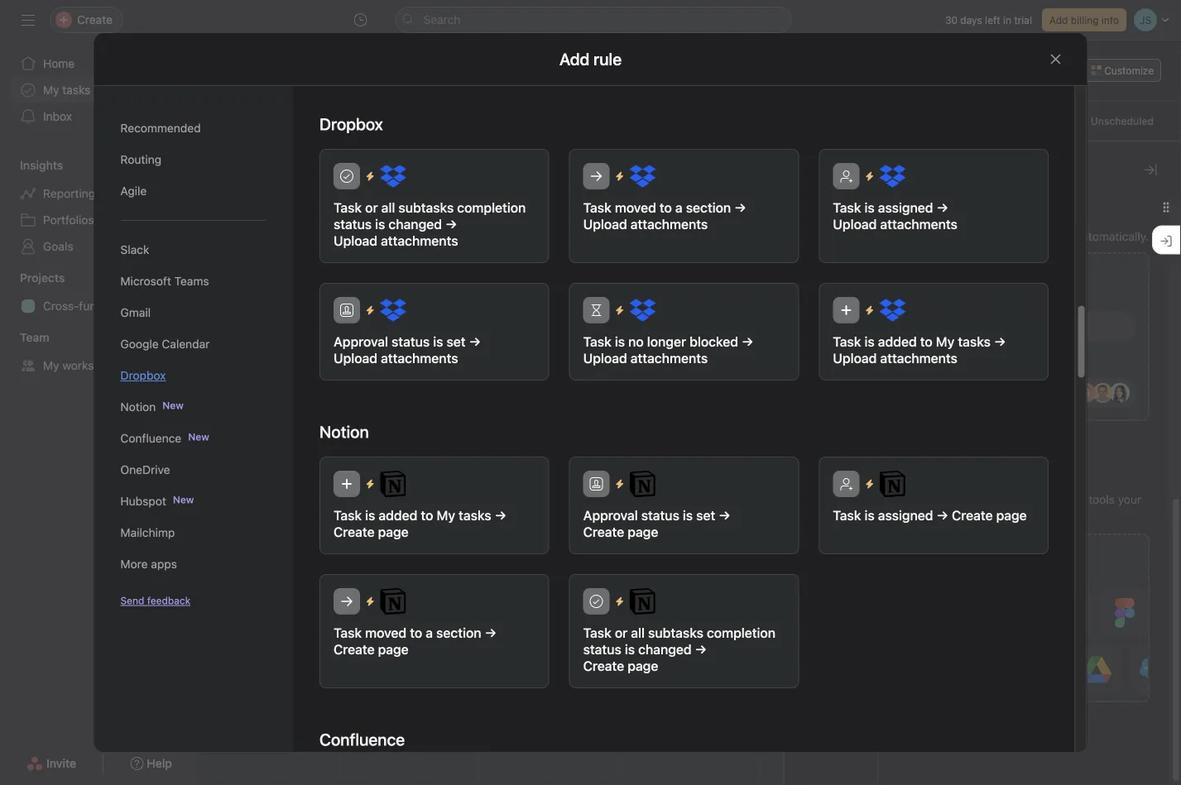 Task type: describe. For each thing, give the bounding box(es) containing it.
microsoft teams
[[120, 275, 209, 288]]

task is added to my tasks → upload attachments button
[[819, 283, 1049, 381]]

task or all subtasks completion status is changed → create page button
[[569, 575, 799, 689]]

dropbox image for added
[[879, 297, 906, 324]]

invite
[[46, 757, 76, 771]]

is inside task or all subtasks completion status is changed → create page
[[625, 642, 635, 658]]

→ inside task moved to a section → create page
[[485, 626, 496, 641]]

task is added to my tasks → create page
[[333, 508, 506, 540]]

wed 18
[[633, 150, 657, 189]]

add billing info
[[1050, 14, 1120, 26]]

notion new
[[120, 400, 184, 414]]

0 horizontal spatial apps
[[819, 382, 843, 394]]

task is no longer blocked → upload attachments button
[[569, 283, 799, 381]]

→ inside 'approval status is set → create page'
[[719, 508, 731, 524]]

to inside task is added to my tasks → upload attachments
[[920, 334, 933, 350]]

→ inside task is added to my tasks → upload attachments
[[994, 334, 1006, 350]]

mon 16
[[352, 150, 377, 189]]

4 add task button from the left
[[627, 263, 753, 292]]

task is added to my tasks → upload attachments
[[833, 334, 1006, 366]]

0 vertical spatial your
[[990, 230, 1014, 244]]

1 horizontal spatial rule
[[1037, 272, 1060, 287]]

status inside 'task or all subtasks completion status is changed → upload attachments'
[[333, 217, 372, 232]]

1 horizontal spatial rules
[[899, 205, 932, 221]]

upload attachments inside task moved to a section → upload attachments
[[583, 217, 708, 232]]

1 horizontal spatial calendar
[[364, 78, 413, 92]]

close this dialog image
[[1050, 53, 1063, 66]]

task for task or all subtasks completion status is changed → upload attachments
[[333, 200, 362, 216]]

work
[[1017, 230, 1043, 244]]

16
[[352, 170, 370, 189]]

assigned for notion
[[878, 508, 933, 524]]

confluence for confluence new
[[120, 432, 182, 446]]

view profile settings image
[[219, 51, 258, 90]]

notion image for or
[[630, 589, 656, 615]]

add task for 2nd add task button from the right
[[953, 270, 1001, 284]]

workflows
[[986, 494, 1040, 507]]

info
[[1102, 14, 1120, 26]]

files link
[[433, 78, 458, 100]]

changed for create page
[[638, 642, 692, 658]]

create page inside 'approval status is set → create page'
[[583, 525, 658, 540]]

feedback
[[147, 595, 191, 607]]

automatically.
[[1076, 230, 1150, 244]]

cross-
[[43, 299, 79, 313]]

task for task is added to my tasks → upload attachments
[[833, 334, 861, 350]]

done
[[1046, 230, 1073, 244]]

create page inside task is added to my tasks → create page
[[333, 525, 408, 540]]

goals
[[43, 240, 73, 253]]

my tasks
[[43, 83, 91, 97]]

→ inside 'task or all subtasks completion status is changed → upload attachments'
[[445, 217, 457, 232]]

wed
[[633, 150, 657, 161]]

upload attachments inside the task is no longer blocked → upload attachments
[[583, 351, 708, 366]]

mailchimp
[[120, 526, 175, 540]]

share button
[[1015, 59, 1070, 82]]

0 vertical spatial project
[[941, 216, 974, 228]]

task for 2nd add task button from the right
[[978, 270, 1001, 284]]

2 horizontal spatial a
[[923, 230, 929, 244]]

routing
[[120, 153, 162, 166]]

approval for approval status is set → create page
[[583, 508, 638, 524]]

is inside task is added to my tasks → upload attachments
[[865, 334, 875, 350]]

notion image for moved
[[380, 589, 406, 615]]

share
[[1036, 65, 1063, 76]]

gmail button
[[120, 297, 266, 329]]

tools
[[1089, 494, 1116, 507]]

task moved to a section → create page
[[333, 626, 496, 658]]

10 fields
[[812, 220, 851, 231]]

section for upload attachments
[[686, 200, 731, 216]]

task for task is added to my tasks → create page
[[333, 508, 362, 524]]

30
[[946, 14, 958, 26]]

notion image for is
[[879, 471, 906, 498]]

approval for approval status is set → upload attachments
[[333, 334, 388, 350]]

30 days left in trial
[[946, 14, 1033, 26]]

brief
[[977, 216, 999, 228]]

approval status is set → upload attachments
[[333, 334, 481, 366]]

added for create page
[[378, 508, 417, 524]]

goals link
[[10, 234, 189, 260]]

task is added to my tasks → create page button
[[319, 457, 549, 555]]

1 horizontal spatial the
[[1069, 494, 1086, 507]]

task for 7th add task button
[[1119, 270, 1142, 284]]

board link
[[311, 78, 344, 100]]

today button
[[341, 109, 384, 133]]

teams element
[[0, 323, 199, 383]]

new for confluence
[[188, 431, 209, 443]]

team
[[899, 512, 925, 525]]

1 task from the left
[[276, 270, 299, 284]]

task or all subtasks completion status is changed → upload attachments button
[[319, 149, 549, 263]]

board
[[311, 78, 344, 92]]

task or all subtasks completion status is changed → create page
[[583, 626, 776, 675]]

get
[[970, 230, 987, 244]]

0 horizontal spatial customize
[[899, 160, 978, 180]]

2 add task button from the left
[[346, 263, 472, 292]]

cross-functional project plan link
[[10, 293, 199, 320]]

task is assigned → create page
[[833, 508, 1027, 524]]

portfolios link
[[10, 207, 189, 234]]

task is no longer blocked → upload attachments
[[583, 334, 754, 366]]

task for task is no longer blocked → upload attachments
[[583, 334, 611, 350]]

upload attachments inside the task is assigned → upload attachments "button"
[[833, 217, 958, 232]]

global element
[[0, 41, 199, 140]]

my inside teams element
[[43, 359, 59, 373]]

cross-functional project plan
[[43, 299, 199, 313]]

list
[[272, 78, 292, 92]]

1 horizontal spatial dropbox
[[319, 114, 383, 134]]

added for upload attachments
[[878, 334, 917, 350]]

calendar link
[[364, 78, 413, 100]]

hide sidebar image
[[22, 13, 35, 27]]

to inside task moved to a section → upload attachments
[[660, 200, 672, 216]]

approval status is set → upload attachments button
[[319, 283, 549, 381]]

send
[[120, 595, 144, 607]]

dropbox inside button
[[120, 369, 166, 383]]

hubspot
[[120, 495, 166, 508]]

0 horizontal spatial project
[[135, 299, 173, 313]]

hubspot new
[[120, 494, 194, 508]]

microsoft
[[120, 275, 171, 288]]

task for task is assigned → upload attachments
[[833, 200, 861, 216]]

dropbox image for moved
[[630, 163, 656, 190]]

dropbox image for is
[[630, 297, 656, 324]]

→ inside task moved to a section → upload attachments
[[734, 200, 746, 216]]

projects button
[[0, 270, 65, 287]]

tasks for task is added to my tasks → create page
[[458, 508, 491, 524]]

onedrive
[[120, 463, 170, 477]]

add task for third add task button from the right
[[813, 270, 861, 284]]

task is assigned → upload attachments
[[833, 200, 958, 232]]

a for task moved to a section → upload attachments
[[675, 200, 683, 216]]

task moved to a section → upload attachments
[[583, 200, 746, 232]]

insights element
[[0, 151, 199, 263]]

customize inside customize dropdown button
[[1105, 65, 1154, 76]]

integrated
[[928, 494, 983, 507]]

or for task or all subtasks completion status is changed → upload attachments
[[365, 200, 378, 216]]

all for upload attachments
[[381, 200, 395, 216]]

task moved to a section → create page button
[[319, 575, 549, 689]]

reporting
[[43, 187, 95, 200]]

new for hubspot
[[173, 494, 194, 506]]

team
[[20, 331, 49, 345]]

→ inside task or all subtasks completion status is changed → create page
[[695, 642, 707, 658]]

status inside approval status is set → upload attachments
[[391, 334, 430, 350]]

task for third add task button from the right
[[838, 270, 861, 284]]

changed for upload attachments
[[388, 217, 442, 232]]

completion for task or all subtasks completion status is changed → create page
[[707, 626, 776, 641]]

workspace
[[62, 359, 120, 373]]

left
[[986, 14, 1001, 26]]

upload attachments inside task is added to my tasks → upload attachments
[[833, 351, 958, 366]]

dropbox image for status
[[380, 297, 406, 324]]

task for task moved to a section → create page
[[333, 626, 362, 641]]

agile
[[120, 184, 147, 198]]

assigned for dropbox
[[878, 200, 933, 216]]

apps
[[151, 558, 177, 571]]

dropbox button
[[120, 360, 266, 392]]

confluence for confluence
[[319, 730, 405, 750]]

task is assigned → create page button
[[819, 457, 1049, 555]]

most.
[[977, 512, 1007, 525]]

upload attachments inside approval status is set → upload attachments
[[333, 351, 458, 366]]

add task for 6th add task button from right
[[392, 270, 440, 284]]

home
[[43, 57, 75, 70]]

onedrive button
[[120, 455, 266, 486]]

customize button
[[1084, 59, 1162, 82]]

dropbox image for assigned
[[879, 163, 906, 190]]

6 add task button from the left
[[908, 263, 1034, 292]]

my inside task is added to my tasks → upload attachments
[[936, 334, 955, 350]]

add app
[[1008, 553, 1061, 569]]

more apps button
[[120, 549, 266, 581]]

to inside task is added to my tasks → create page
[[421, 508, 433, 524]]

reporting link
[[10, 181, 189, 207]]

task or all subtasks completion status is changed → upload attachments
[[333, 200, 526, 249]]

add rule
[[560, 49, 622, 69]]



Task type: vqa. For each thing, say whether or not it's contained in the screenshot.
of
no



Task type: locate. For each thing, give the bounding box(es) containing it.
added inside task is added to my tasks → upload attachments
[[878, 334, 917, 350]]

6 task from the left
[[978, 270, 1001, 284]]

0 vertical spatial notion
[[120, 400, 156, 414]]

approval inside approval status is set → upload attachments
[[333, 334, 388, 350]]

1 vertical spatial dropbox image
[[879, 297, 906, 324]]

0 vertical spatial or
[[365, 200, 378, 216]]

search
[[424, 13, 461, 27]]

status
[[333, 217, 372, 232], [391, 334, 430, 350], [641, 508, 679, 524], [583, 642, 621, 658]]

0 horizontal spatial rule
[[932, 230, 953, 244]]

5 task from the left
[[838, 270, 861, 284]]

task inside task is assigned → create page button
[[833, 508, 861, 524]]

1 vertical spatial approval
[[583, 508, 638, 524]]

7 add task from the left
[[1094, 270, 1142, 284]]

microsoft teams button
[[120, 266, 266, 297]]

2 vertical spatial new
[[173, 494, 194, 506]]

approval status is set → create page button
[[569, 457, 799, 555]]

3 add task button from the left
[[486, 263, 613, 292]]

1 vertical spatial the
[[957, 512, 974, 525]]

to
[[660, 200, 672, 216], [956, 230, 967, 244], [1012, 321, 1023, 334], [920, 334, 933, 350], [421, 508, 433, 524], [410, 626, 422, 641]]

moved for create page
[[365, 626, 406, 641]]

to inside task moved to a section → create page
[[410, 626, 422, 641]]

1 dropbox image from the top
[[879, 163, 906, 190]]

add a rule to get your work done automatically.
[[899, 230, 1150, 244]]

tasks
[[62, 83, 91, 97], [958, 334, 991, 350], [458, 508, 491, 524]]

section inside task moved to a section → create page
[[436, 626, 481, 641]]

0 horizontal spatial rules
[[819, 301, 844, 313]]

completion inside 'task or all subtasks completion status is changed → upload attachments'
[[457, 200, 526, 216]]

added left priority
[[878, 334, 917, 350]]

7 add task button from the left
[[1048, 263, 1175, 292]]

3 add task from the left
[[532, 270, 580, 284]]

send feedback link
[[120, 594, 191, 609]]

insights
[[20, 159, 63, 172]]

inbox
[[43, 110, 72, 123]]

1 horizontal spatial changed
[[638, 642, 692, 658]]

add rule
[[1009, 272, 1060, 287]]

task inside task moved to a section → upload attachments
[[583, 200, 611, 216]]

0 vertical spatial added
[[878, 334, 917, 350]]

tasks inside task is added to my tasks → create page
[[458, 508, 491, 524]]

in
[[1004, 14, 1012, 26]]

agile button
[[120, 176, 266, 207]]

0 vertical spatial subtasks
[[398, 200, 454, 216]]

1 vertical spatial set
[[696, 508, 715, 524]]

updated
[[965, 321, 1009, 334]]

rule down draft project brief
[[932, 230, 953, 244]]

subtasks inside 'task or all subtasks completion status is changed → upload attachments'
[[398, 200, 454, 216]]

notion image inside task is assigned → create page button
[[879, 471, 906, 498]]

dropbox image
[[380, 163, 406, 190], [630, 163, 656, 190], [380, 297, 406, 324], [630, 297, 656, 324]]

0 horizontal spatial added
[[378, 508, 417, 524]]

recommended
[[120, 121, 201, 135]]

projects element
[[0, 263, 199, 323]]

set inside approval status is set → upload attachments
[[446, 334, 466, 350]]

thu
[[774, 150, 796, 161]]

notion inside notion new
[[120, 400, 156, 414]]

5 add task button from the left
[[767, 263, 893, 292]]

is inside approval status is set → upload attachments
[[433, 334, 443, 350]]

notion image for status
[[630, 471, 656, 498]]

blocked
[[690, 334, 738, 350]]

notion image up task moved to a section → create page
[[380, 589, 406, 615]]

functional
[[79, 299, 132, 313]]

dropbox image inside approval status is set → upload attachments 'button'
[[380, 297, 406, 324]]

is inside task is added to my tasks → create page
[[365, 508, 375, 524]]

new inside notion new
[[163, 400, 184, 412]]

rules down fri
[[899, 205, 932, 221]]

5 add task from the left
[[813, 270, 861, 284]]

assigned inside button
[[878, 508, 933, 524]]

0 vertical spatial rules
[[899, 205, 932, 221]]

apps
[[819, 382, 843, 394], [899, 469, 930, 484]]

18
[[633, 170, 651, 189]]

notion
[[120, 400, 156, 414], [319, 422, 369, 442]]

0 horizontal spatial approval
[[333, 334, 388, 350]]

notion image
[[380, 471, 406, 498]]

task inside the task is no longer blocked → upload attachments
[[583, 334, 611, 350]]

1 horizontal spatial your
[[1119, 494, 1142, 507]]

2 task from the left
[[416, 270, 440, 284]]

0 horizontal spatial all
[[381, 200, 395, 216]]

0 vertical spatial all
[[381, 200, 395, 216]]

0 vertical spatial completion
[[457, 200, 526, 216]]

section inside task moved to a section → upload attachments
[[686, 200, 731, 216]]

my inside task is added to my tasks → create page
[[436, 508, 455, 524]]

completion inside task or all subtasks completion status is changed → create page
[[707, 626, 776, 641]]

dropbox image inside the task moved to a section → upload attachments button
[[630, 163, 656, 190]]

projects
[[20, 271, 65, 285]]

longer
[[647, 334, 686, 350]]

is
[[865, 200, 875, 216], [375, 217, 385, 232], [433, 334, 443, 350], [615, 334, 625, 350], [865, 334, 875, 350], [365, 508, 375, 524], [683, 508, 693, 524], [865, 508, 875, 524], [625, 642, 635, 658]]

mon
[[352, 150, 377, 161]]

add task for 7th add task button
[[1094, 270, 1142, 284]]

task for task or all subtasks completion status is changed → create page
[[583, 626, 611, 641]]

1 vertical spatial new
[[188, 431, 209, 443]]

0 vertical spatial a
[[675, 200, 683, 216]]

1 vertical spatial completion
[[707, 626, 776, 641]]

add task for 4th add task button from the right
[[672, 270, 721, 284]]

0 vertical spatial dropbox image
[[879, 163, 906, 190]]

dropbox image inside task is added to my tasks → upload attachments button
[[879, 297, 906, 324]]

slack button
[[120, 234, 266, 266]]

create page
[[952, 508, 1027, 524], [333, 525, 408, 540], [583, 525, 658, 540], [333, 642, 408, 658], [583, 659, 658, 675]]

1 horizontal spatial approval
[[583, 508, 638, 524]]

1 vertical spatial your
[[1119, 494, 1142, 507]]

task inside 'task or all subtasks completion status is changed → upload attachments'
[[333, 200, 362, 216]]

1 vertical spatial moved
[[365, 626, 406, 641]]

completion for task or all subtasks completion status is changed → upload attachments
[[457, 200, 526, 216]]

1 vertical spatial project
[[135, 299, 173, 313]]

0 horizontal spatial tasks
[[62, 83, 91, 97]]

confluence inside the confluence new
[[120, 432, 182, 446]]

mailchimp button
[[120, 518, 266, 549]]

7 task from the left
[[1119, 270, 1142, 284]]

billing
[[1071, 14, 1099, 26]]

google calendar button
[[120, 329, 266, 360]]

dropbox image up task is added to my tasks → upload attachments in the top right of the page
[[879, 297, 906, 324]]

1 vertical spatial rule
[[1037, 272, 1060, 287]]

moved inside task moved to a section → create page
[[365, 626, 406, 641]]

1 horizontal spatial moved
[[615, 200, 656, 216]]

no
[[628, 334, 644, 350]]

more apps
[[120, 558, 177, 571]]

1 vertical spatial changed
[[638, 642, 692, 658]]

uses
[[928, 512, 953, 525]]

added down notion icon
[[378, 508, 417, 524]]

1 horizontal spatial confluence
[[319, 730, 405, 750]]

inbox link
[[10, 104, 189, 130]]

task moved to a section → upload attachments button
[[569, 149, 799, 263]]

gmail
[[120, 306, 151, 320]]

set for approval status is set → upload attachments
[[446, 334, 466, 350]]

search button
[[395, 7, 793, 33]]

1 horizontal spatial completion
[[707, 626, 776, 641]]

0 vertical spatial tasks
[[62, 83, 91, 97]]

fields
[[826, 220, 851, 231]]

0 horizontal spatial section
[[436, 626, 481, 641]]

subtasks for create page
[[648, 626, 703, 641]]

dropbox image up no
[[630, 297, 656, 324]]

task inside task moved to a section → create page
[[333, 626, 362, 641]]

1 vertical spatial subtasks
[[648, 626, 703, 641]]

1 vertical spatial notion
[[319, 422, 369, 442]]

0 vertical spatial customize
[[1105, 65, 1154, 76]]

0 horizontal spatial moved
[[365, 626, 406, 641]]

all inside 'task or all subtasks completion status is changed → upload attachments'
[[381, 200, 395, 216]]

1 horizontal spatial tasks
[[458, 508, 491, 524]]

1 vertical spatial added
[[378, 508, 417, 524]]

tue
[[493, 150, 513, 161]]

2 add task from the left
[[392, 270, 440, 284]]

dropbox image inside task is no longer blocked → upload attachments button
[[630, 297, 656, 324]]

create page inside task moved to a section → create page
[[333, 642, 408, 658]]

dropbox image right mon 16
[[380, 163, 406, 190]]

1 horizontal spatial notion
[[319, 422, 369, 442]]

priority updated to high
[[923, 321, 1055, 334]]

2 vertical spatial tasks
[[458, 508, 491, 524]]

task for 6th add task button from right
[[416, 270, 440, 284]]

dropbox down google
[[120, 369, 166, 383]]

draft
[[915, 216, 939, 228]]

tasks inside global element
[[62, 83, 91, 97]]

notion image up 'approval status is set → create page'
[[630, 471, 656, 498]]

1 vertical spatial tasks
[[958, 334, 991, 350]]

the right with
[[1069, 494, 1086, 507]]

calendar
[[364, 78, 413, 92], [162, 337, 210, 351]]

1 vertical spatial customize
[[899, 160, 978, 180]]

add
[[1050, 14, 1069, 26], [899, 230, 920, 244], [251, 270, 273, 284], [392, 270, 413, 284], [532, 270, 554, 284], [672, 270, 694, 284], [813, 270, 835, 284], [953, 270, 975, 284], [1094, 270, 1116, 284], [1009, 272, 1033, 287], [1008, 553, 1033, 569]]

rule
[[932, 230, 953, 244], [1037, 272, 1060, 287]]

tasks inside task is added to my tasks → upload attachments
[[958, 334, 991, 350]]

0 horizontal spatial confluence
[[120, 432, 182, 446]]

task inside task is assigned → upload attachments
[[833, 200, 861, 216]]

status inside 'approval status is set → create page'
[[641, 508, 679, 524]]

assigned inside task is assigned → upload attachments
[[878, 200, 933, 216]]

calendar up today
[[364, 78, 413, 92]]

1 vertical spatial a
[[923, 230, 929, 244]]

with
[[1043, 494, 1066, 507]]

added
[[878, 334, 917, 350], [378, 508, 417, 524]]

dropbox image inside task or all subtasks completion status is changed → upload attachments button
[[380, 163, 406, 190]]

1 horizontal spatial apps
[[899, 469, 930, 484]]

0 horizontal spatial changed
[[388, 217, 442, 232]]

or inside task or all subtasks completion status is changed → create page
[[615, 626, 628, 641]]

0 horizontal spatial calendar
[[162, 337, 210, 351]]

0 horizontal spatial or
[[365, 200, 378, 216]]

assigned up draft on the top right of page
[[878, 200, 933, 216]]

moved for upload attachments
[[615, 200, 656, 216]]

0 vertical spatial calendar
[[364, 78, 413, 92]]

1 vertical spatial dropbox
[[120, 369, 166, 383]]

notion image inside approval status is set → create page button
[[630, 471, 656, 498]]

1 vertical spatial confluence
[[319, 730, 405, 750]]

or
[[365, 200, 378, 216], [615, 626, 628, 641]]

customize up draft on the top right of page
[[899, 160, 978, 180]]

all inside task or all subtasks completion status is changed → create page
[[631, 626, 645, 641]]

task for task is assigned → create page
[[833, 508, 861, 524]]

tasks for task is added to my tasks → upload attachments
[[958, 334, 991, 350]]

dropbox image
[[879, 163, 906, 190], [879, 297, 906, 324]]

routing button
[[120, 144, 266, 176]]

dropbox image down wed
[[630, 163, 656, 190]]

1 vertical spatial assigned
[[878, 508, 933, 524]]

status inside task or all subtasks completion status is changed → create page
[[583, 642, 621, 658]]

0 horizontal spatial a
[[425, 626, 433, 641]]

notion image
[[630, 471, 656, 498], [879, 471, 906, 498], [380, 589, 406, 615], [630, 589, 656, 615]]

dropbox image up approval status is set → upload attachments
[[380, 297, 406, 324]]

team button
[[0, 330, 49, 346]]

upload attachments
[[583, 217, 708, 232], [833, 217, 958, 232], [333, 233, 458, 249], [333, 351, 458, 366], [583, 351, 708, 366], [833, 351, 958, 366]]

0 vertical spatial set
[[446, 334, 466, 350]]

calendar inside button
[[162, 337, 210, 351]]

changed inside task or all subtasks completion status is changed → create page
[[638, 642, 692, 658]]

a inside task moved to a section → create page
[[425, 626, 433, 641]]

0 vertical spatial changed
[[388, 217, 442, 232]]

changed
[[388, 217, 442, 232], [638, 642, 692, 658]]

dropbox up mon
[[319, 114, 383, 134]]

3 task from the left
[[557, 270, 580, 284]]

plan
[[176, 299, 199, 313]]

add task
[[251, 270, 299, 284], [392, 270, 440, 284], [532, 270, 580, 284], [672, 270, 721, 284], [813, 270, 861, 284], [953, 270, 1001, 284], [1094, 270, 1142, 284]]

priority
[[923, 321, 962, 334]]

set for approval status is set → create page
[[696, 508, 715, 524]]

your
[[990, 230, 1014, 244], [1119, 494, 1142, 507]]

1 horizontal spatial project
[[941, 216, 974, 228]]

close details image
[[1145, 164, 1158, 177]]

your down brief
[[990, 230, 1014, 244]]

moved inside task moved to a section → upload attachments
[[615, 200, 656, 216]]

new
[[163, 400, 184, 412], [188, 431, 209, 443], [173, 494, 194, 506]]

2 vertical spatial a
[[425, 626, 433, 641]]

0 vertical spatial rule
[[932, 230, 953, 244]]

recommended button
[[120, 113, 266, 144]]

2 dropbox image from the top
[[879, 297, 906, 324]]

rule down the done
[[1037, 272, 1060, 287]]

my inside global element
[[43, 83, 59, 97]]

new inside the confluence new
[[188, 431, 209, 443]]

task for task moved to a section → upload attachments
[[583, 200, 611, 216]]

fri
[[914, 150, 930, 161]]

or inside 'task or all subtasks completion status is changed → upload attachments'
[[365, 200, 378, 216]]

create page inside task or all subtasks completion status is changed → create page
[[583, 659, 658, 675]]

task inside task is added to my tasks → create page
[[333, 508, 362, 524]]

4 add task from the left
[[672, 270, 721, 284]]

rules down 10 fields
[[819, 301, 844, 313]]

draft project brief
[[915, 216, 999, 228]]

task for 4th add task button from the right
[[697, 270, 721, 284]]

send feedback
[[120, 595, 191, 607]]

or for task or all subtasks completion status is changed → create page
[[615, 626, 628, 641]]

new down onedrive button
[[173, 494, 194, 506]]

subtasks for upload attachments
[[398, 200, 454, 216]]

0 horizontal spatial subtasks
[[398, 200, 454, 216]]

0 vertical spatial the
[[1069, 494, 1086, 507]]

project down microsoft
[[135, 299, 173, 313]]

1 vertical spatial apps
[[899, 469, 930, 484]]

0 horizontal spatial dropbox
[[120, 369, 166, 383]]

1 add task button from the left
[[205, 263, 332, 292]]

notion for notion new
[[120, 400, 156, 414]]

assigned down build
[[878, 508, 933, 524]]

added inside task is added to my tasks → create page
[[378, 508, 417, 524]]

a inside task moved to a section → upload attachments
[[675, 200, 683, 216]]

0 horizontal spatial notion
[[120, 400, 156, 414]]

search list box
[[395, 7, 793, 33]]

your inside build integrated workflows with the tools your team uses the most.
[[1119, 494, 1142, 507]]

upload attachments inside 'task or all subtasks completion status is changed → upload attachments'
[[333, 233, 458, 249]]

10
[[812, 220, 823, 231]]

all for create page
[[631, 626, 645, 641]]

the
[[1069, 494, 1086, 507], [957, 512, 974, 525]]

0 vertical spatial assigned
[[878, 200, 933, 216]]

0 vertical spatial new
[[163, 400, 184, 412]]

the down integrated at the right of the page
[[957, 512, 974, 525]]

is inside the task is no longer blocked → upload attachments
[[615, 334, 625, 350]]

dropbox image up task is assigned → upload attachments
[[879, 163, 906, 190]]

add task for 3rd add task button from left
[[532, 270, 580, 284]]

1 horizontal spatial or
[[615, 626, 628, 641]]

1 horizontal spatial all
[[631, 626, 645, 641]]

notion for notion
[[319, 422, 369, 442]]

files
[[433, 78, 458, 92]]

0 vertical spatial confluence
[[120, 432, 182, 446]]

calendar down gmail button
[[162, 337, 210, 351]]

confluence
[[120, 432, 182, 446], [319, 730, 405, 750]]

2 assigned from the top
[[878, 508, 933, 524]]

new inside hubspot new
[[173, 494, 194, 506]]

is inside 'approval status is set → create page'
[[683, 508, 693, 524]]

set
[[446, 334, 466, 350], [696, 508, 715, 524]]

all
[[381, 200, 395, 216], [631, 626, 645, 641]]

a for task moved to a section → create page
[[425, 626, 433, 641]]

your right "tools"
[[1119, 494, 1142, 507]]

approval inside 'approval status is set → create page'
[[583, 508, 638, 524]]

0 vertical spatial apps
[[819, 382, 843, 394]]

add billing info button
[[1043, 8, 1127, 31]]

4 task from the left
[[697, 270, 721, 284]]

add inside button
[[1008, 553, 1033, 569]]

new up the confluence new
[[163, 400, 184, 412]]

0 horizontal spatial your
[[990, 230, 1014, 244]]

2 horizontal spatial tasks
[[958, 334, 991, 350]]

1 horizontal spatial a
[[675, 200, 683, 216]]

0 horizontal spatial the
[[957, 512, 974, 525]]

0 horizontal spatial completion
[[457, 200, 526, 216]]

1 vertical spatial or
[[615, 626, 628, 641]]

notion image up task or all subtasks completion status is changed → create page
[[630, 589, 656, 615]]

0 vertical spatial dropbox
[[319, 114, 383, 134]]

6 add task from the left
[[953, 270, 1001, 284]]

1 vertical spatial section
[[436, 626, 481, 641]]

is inside 'task or all subtasks completion status is changed → upload attachments'
[[375, 217, 385, 232]]

task inside task is added to my tasks → upload attachments
[[833, 334, 861, 350]]

1 horizontal spatial subtasks
[[648, 626, 703, 641]]

0 vertical spatial moved
[[615, 200, 656, 216]]

changed inside 'task or all subtasks completion status is changed → upload attachments'
[[388, 217, 442, 232]]

notion image up team
[[879, 471, 906, 498]]

portfolios
[[43, 213, 94, 227]]

1 assigned from the top
[[878, 200, 933, 216]]

section for create page
[[436, 626, 481, 641]]

task for 3rd add task button from left
[[557, 270, 580, 284]]

dropbox image for or
[[380, 163, 406, 190]]

1 vertical spatial all
[[631, 626, 645, 641]]

new up onedrive button
[[188, 431, 209, 443]]

dropbox image inside the task is assigned → upload attachments "button"
[[879, 163, 906, 190]]

notion image inside task moved to a section → create page button
[[380, 589, 406, 615]]

project up get
[[941, 216, 974, 228]]

moved
[[615, 200, 656, 216], [365, 626, 406, 641]]

→ inside approval status is set → upload attachments
[[469, 334, 481, 350]]

create page inside task is assigned → create page button
[[952, 508, 1027, 524]]

subtasks inside task or all subtasks completion status is changed → create page
[[648, 626, 703, 641]]

0 horizontal spatial set
[[446, 334, 466, 350]]

is inside task is assigned → upload attachments
[[865, 200, 875, 216]]

→ inside task is added to my tasks → create page
[[495, 508, 506, 524]]

new for notion
[[163, 400, 184, 412]]

1 horizontal spatial section
[[686, 200, 731, 216]]

set inside 'approval status is set → create page'
[[696, 508, 715, 524]]

customize down info at the right top of page
[[1105, 65, 1154, 76]]

1 vertical spatial calendar
[[162, 337, 210, 351]]

→ inside the task is no longer blocked → upload attachments
[[742, 334, 754, 350]]

teams
[[174, 275, 209, 288]]

→ inside task is assigned → upload attachments
[[937, 200, 949, 216]]

1 vertical spatial rules
[[819, 301, 844, 313]]

a
[[675, 200, 683, 216], [923, 230, 929, 244], [425, 626, 433, 641]]

notion image inside task or all subtasks completion status is changed → create page button
[[630, 589, 656, 615]]

1 horizontal spatial set
[[696, 508, 715, 524]]

google
[[120, 337, 159, 351]]

task inside task or all subtasks completion status is changed → create page
[[583, 626, 611, 641]]

1 add task from the left
[[251, 270, 299, 284]]

insights button
[[0, 157, 63, 174]]

section
[[686, 200, 731, 216], [436, 626, 481, 641]]

sat
[[1055, 150, 1074, 161]]

0 vertical spatial section
[[686, 200, 731, 216]]

1 horizontal spatial added
[[878, 334, 917, 350]]

slack
[[120, 243, 149, 257]]



